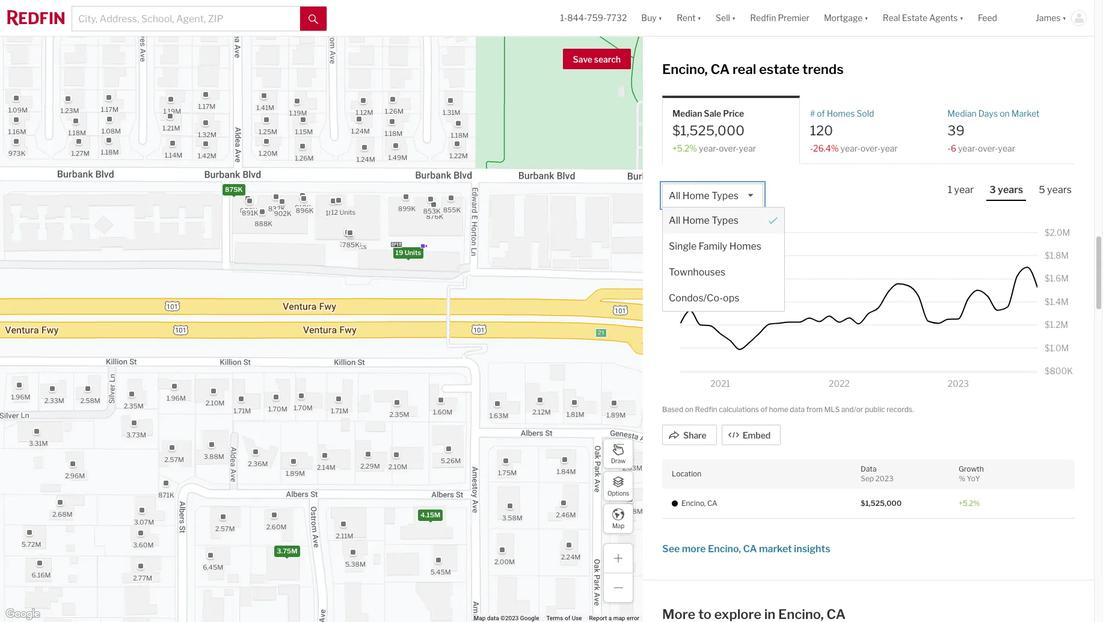 Task type: vqa. For each thing, say whether or not it's contained in the screenshot.
'1.20M'
yes



Task type: locate. For each thing, give the bounding box(es) containing it.
3 for 3 years
[[990, 184, 996, 196]]

over- for 39
[[979, 143, 999, 153]]

1 horizontal spatial 1.70m
[[293, 404, 312, 412]]

0 horizontal spatial 2.10m
[[205, 399, 224, 407]]

▾ right rent
[[698, 13, 702, 23]]

- inside # of homes sold 120 -26.4% year-over-year
[[810, 143, 814, 153]]

2 horizontal spatial over-
[[979, 143, 999, 153]]

dialog
[[663, 207, 785, 312]]

1 over- from the left
[[719, 143, 739, 153]]

1 vertical spatial +5.2%
[[959, 499, 980, 508]]

based
[[663, 405, 684, 414]]

1 years from the left
[[998, 184, 1024, 196]]

list box
[[663, 183, 785, 312]]

1 horizontal spatial year-
[[841, 143, 861, 153]]

1 vertical spatial 1.89m
[[286, 469, 305, 477]]

2 vertical spatial encino,
[[708, 544, 741, 555]]

agents
[[930, 13, 958, 23]]

1 median from the left
[[673, 108, 703, 119]]

map region
[[0, 0, 792, 622]]

0 horizontal spatial homes
[[730, 241, 762, 252]]

1 horizontal spatial data
[[790, 405, 805, 414]]

ca up see more encino, ca market insights
[[708, 499, 718, 508]]

3 units
[[340, 240, 362, 248]]

1.71m up the 2.14m
[[331, 406, 348, 415]]

median left the sale
[[673, 108, 703, 119]]

all home types element
[[663, 208, 785, 233]]

1 horizontal spatial 853k
[[423, 207, 441, 215]]

2.58m
[[80, 396, 100, 405]]

draw
[[611, 457, 626, 464]]

types up single family homes
[[712, 215, 739, 226]]

0 vertical spatial +5.2%
[[673, 143, 698, 153]]

2.35m up the 3.73m on the left bottom of the page
[[123, 402, 143, 410]]

1 horizontal spatial of
[[761, 405, 768, 414]]

over- inside median sale price $1,525,000 +5.2% year-over-year
[[719, 143, 739, 153]]

year-
[[699, 143, 719, 153], [841, 143, 861, 153], [959, 143, 979, 153]]

map inside button
[[613, 522, 625, 529]]

0 vertical spatial $1,525,000
[[673, 123, 745, 139]]

3.88m
[[204, 452, 224, 461]]

0 vertical spatial map
[[613, 522, 625, 529]]

0 horizontal spatial over-
[[719, 143, 739, 153]]

▾ right mortgage at the right top
[[865, 13, 869, 23]]

embed button
[[722, 425, 781, 445]]

redfin up share
[[695, 405, 718, 414]]

2.57m up 6.45m
[[215, 525, 235, 533]]

▾ right the james
[[1063, 13, 1067, 23]]

1.24m down 1.12m
[[351, 127, 370, 135]]

0 vertical spatial all
[[669, 190, 681, 202]]

data
[[790, 405, 805, 414], [487, 615, 499, 622]]

condos/co-
[[669, 292, 723, 304]]

3 inside button
[[990, 184, 996, 196]]

all home types up family at the right of the page
[[669, 215, 739, 226]]

853k
[[240, 206, 257, 214], [423, 207, 441, 215]]

1.08m
[[101, 127, 121, 135]]

0 horizontal spatial 1.71m
[[233, 407, 251, 415]]

0 horizontal spatial of
[[565, 615, 571, 622]]

feed button
[[971, 0, 1029, 36]]

1.17m up 1.08m
[[101, 105, 118, 113]]

median inside median sale price $1,525,000 +5.2% year-over-year
[[673, 108, 703, 119]]

+5.2% inside median sale price $1,525,000 +5.2% year-over-year
[[673, 143, 698, 153]]

0 vertical spatial 3
[[990, 184, 996, 196]]

1.81m
[[566, 410, 584, 418]]

2 horizontal spatial of
[[817, 108, 825, 119]]

1.71m up 2.36m
[[233, 407, 251, 415]]

▾ right buy
[[659, 13, 663, 23]]

over- down price
[[719, 143, 739, 153]]

buy ▾ button
[[642, 0, 663, 36]]

types
[[712, 190, 739, 202], [712, 215, 739, 226]]

1 horizontal spatial 3
[[990, 184, 996, 196]]

1 vertical spatial homes
[[730, 241, 762, 252]]

1 vertical spatial map
[[474, 615, 486, 622]]

years left 5
[[998, 184, 1024, 196]]

0 horizontal spatial 1.89m
[[286, 469, 305, 477]]

ops
[[723, 292, 740, 304]]

year- for 39
[[959, 143, 979, 153]]

1.19m up 1.21m
[[163, 107, 181, 116]]

year- inside median days on market 39 -6 year-over-year
[[959, 143, 979, 153]]

types up 'all home types' element
[[712, 190, 739, 202]]

1 horizontal spatial -
[[948, 143, 951, 153]]

years right 5
[[1048, 184, 1072, 196]]

map down 5.58m
[[613, 522, 625, 529]]

of inside # of homes sold 120 -26.4% year-over-year
[[817, 108, 825, 119]]

1 horizontal spatial $1,525,000
[[861, 499, 902, 508]]

list box containing all home types
[[663, 183, 785, 312]]

2.10m right 2.29m
[[388, 463, 407, 471]]

homes left 'sold'
[[827, 108, 855, 119]]

2.96m
[[65, 471, 85, 480]]

0 horizontal spatial map
[[474, 615, 486, 622]]

0 vertical spatial 1.26m
[[385, 107, 403, 116]]

on right based on the right of page
[[685, 405, 694, 414]]

1 horizontal spatial 2.57m
[[215, 525, 235, 533]]

▾ for sell ▾
[[732, 13, 736, 23]]

1 vertical spatial types
[[712, 215, 739, 226]]

0 vertical spatial 2.10m
[[205, 399, 224, 407]]

832k
[[268, 204, 285, 213]]

ca
[[711, 61, 730, 77], [708, 499, 718, 508], [743, 544, 757, 555]]

2.00m
[[494, 557, 515, 566]]

single
[[669, 241, 697, 252]]

785k
[[342, 241, 360, 249]]

trends
[[803, 61, 844, 77]]

map left ©2023
[[474, 615, 486, 622]]

▾
[[659, 13, 663, 23], [698, 13, 702, 23], [732, 13, 736, 23], [865, 13, 869, 23], [960, 13, 964, 23], [1063, 13, 1067, 23]]

▾ right agents
[[960, 13, 964, 23]]

0 horizontal spatial $1,525,000
[[673, 123, 745, 139]]

0 horizontal spatial redfin
[[695, 405, 718, 414]]

premier
[[778, 13, 810, 23]]

853k left the 855k at the left top of page
[[423, 207, 441, 215]]

calculations
[[719, 405, 759, 414]]

891k
[[242, 208, 258, 217]]

▾ right sell
[[732, 13, 736, 23]]

1.18m up 1.49m
[[385, 129, 402, 138]]

sell ▾ button
[[709, 0, 743, 36]]

2.10m up "3.88m"
[[205, 399, 224, 407]]

- for 120
[[810, 143, 814, 153]]

5 ▾ from the left
[[960, 13, 964, 23]]

5.72m
[[21, 540, 41, 549]]

3.60m
[[133, 541, 153, 549]]

redfin left premier
[[751, 13, 777, 23]]

- down '39'
[[948, 143, 951, 153]]

year inside 1 year button
[[955, 184, 974, 196]]

1 vertical spatial encino,
[[682, 499, 706, 508]]

redfin premier
[[751, 13, 810, 23]]

year- right 26.4%
[[841, 143, 861, 153]]

data left ©2023
[[487, 615, 499, 622]]

1 horizontal spatial homes
[[827, 108, 855, 119]]

1 year- from the left
[[699, 143, 719, 153]]

$1,525,000 down 2023
[[861, 499, 902, 508]]

0 vertical spatial of
[[817, 108, 825, 119]]

year- right 6
[[959, 143, 979, 153]]

terms of use link
[[547, 615, 582, 622]]

6 ▾ from the left
[[1063, 13, 1067, 23]]

0 vertical spatial homes
[[827, 108, 855, 119]]

use
[[572, 615, 582, 622]]

1 horizontal spatial over-
[[861, 143, 881, 153]]

year- inside # of homes sold 120 -26.4% year-over-year
[[841, 143, 861, 153]]

year- down the sale
[[699, 143, 719, 153]]

1 vertical spatial data
[[487, 615, 499, 622]]

of for terms of use
[[565, 615, 571, 622]]

1 vertical spatial all
[[669, 215, 681, 226]]

ca left market
[[743, 544, 757, 555]]

1 - from the left
[[810, 143, 814, 153]]

11
[[343, 242, 349, 250]]

0 horizontal spatial median
[[673, 108, 703, 119]]

0 vertical spatial types
[[712, 190, 739, 202]]

2 years from the left
[[1048, 184, 1072, 196]]

19
[[395, 248, 403, 257]]

▾ for buy ▾
[[659, 13, 663, 23]]

from
[[807, 405, 823, 414]]

1 vertical spatial home
[[683, 215, 710, 226]]

0 vertical spatial 1.89m
[[606, 411, 626, 419]]

2.35m left '1.60m'
[[389, 410, 409, 419]]

2 vertical spatial of
[[565, 615, 571, 622]]

1 horizontal spatial redfin
[[751, 13, 777, 23]]

1 vertical spatial all home types
[[669, 215, 739, 226]]

1.26m right 1.12m
[[385, 107, 403, 116]]

0 horizontal spatial 3
[[340, 240, 344, 248]]

units
[[339, 208, 355, 216], [334, 208, 350, 217], [345, 240, 361, 248], [345, 240, 362, 248], [351, 242, 367, 250], [405, 248, 421, 257]]

0 vertical spatial 1.24m
[[351, 127, 370, 135]]

3 over- from the left
[[979, 143, 999, 153]]

$1,525,000 down the sale
[[673, 123, 745, 139]]

year
[[739, 143, 757, 153], [881, 143, 898, 153], [999, 143, 1016, 153], [955, 184, 974, 196]]

report a map error
[[590, 615, 640, 622]]

1 vertical spatial 1.26m
[[295, 153, 314, 162]]

0 horizontal spatial on
[[685, 405, 694, 414]]

of right "#"
[[817, 108, 825, 119]]

1 horizontal spatial on
[[1000, 108, 1010, 119]]

2 vertical spatial ca
[[743, 544, 757, 555]]

3 ▾ from the left
[[732, 13, 736, 23]]

0 vertical spatial ca
[[711, 61, 730, 77]]

save
[[573, 54, 593, 64]]

1 all home types from the top
[[669, 190, 739, 202]]

submit search image
[[309, 14, 318, 24]]

1.19m up 1.15m
[[289, 108, 307, 117]]

2 ▾ from the left
[[698, 13, 702, 23]]

homes for family
[[730, 241, 762, 252]]

0 vertical spatial 2.57m
[[164, 455, 184, 464]]

1 horizontal spatial map
[[613, 522, 625, 529]]

2 year- from the left
[[841, 143, 861, 153]]

1.60m
[[433, 408, 452, 416]]

1 horizontal spatial 1.71m
[[331, 406, 348, 415]]

1 vertical spatial 2.10m
[[388, 463, 407, 471]]

1
[[948, 184, 953, 196]]

report a map error link
[[590, 615, 640, 622]]

1 vertical spatial 1.24m
[[356, 155, 375, 163]]

0 vertical spatial home
[[683, 190, 710, 202]]

▾ for james ▾
[[1063, 13, 1067, 23]]

encino,
[[663, 61, 708, 77], [682, 499, 706, 508], [708, 544, 741, 555]]

2.60m
[[266, 523, 286, 531]]

1 vertical spatial ca
[[708, 499, 718, 508]]

homes inside list box
[[730, 241, 762, 252]]

over- right 6
[[979, 143, 999, 153]]

google
[[520, 615, 539, 622]]

on right days
[[1000, 108, 1010, 119]]

homes right family at the right of the page
[[730, 241, 762, 252]]

1 year
[[948, 184, 974, 196]]

2 over- from the left
[[861, 143, 881, 153]]

1-
[[561, 13, 568, 23]]

1-844-759-7732 link
[[561, 13, 627, 23]]

899k
[[398, 204, 416, 213]]

2 all home types from the top
[[669, 215, 739, 226]]

0 horizontal spatial -
[[810, 143, 814, 153]]

ca for encino, ca
[[708, 499, 718, 508]]

median for $1,525,000
[[673, 108, 703, 119]]

1 horizontal spatial +5.2%
[[959, 499, 980, 508]]

over- inside median days on market 39 -6 year-over-year
[[979, 143, 999, 153]]

2 horizontal spatial year-
[[959, 143, 979, 153]]

0 horizontal spatial +5.2%
[[673, 143, 698, 153]]

encino, right more
[[708, 544, 741, 555]]

#
[[810, 108, 816, 119]]

0 horizontal spatial years
[[998, 184, 1024, 196]]

real estate agents ▾
[[883, 13, 964, 23]]

1 vertical spatial 3
[[340, 240, 344, 248]]

on inside median days on market 39 -6 year-over-year
[[1000, 108, 1010, 119]]

1.26m
[[385, 107, 403, 116], [295, 153, 314, 162]]

see
[[663, 544, 680, 555]]

6
[[951, 143, 957, 153]]

error
[[627, 615, 640, 622]]

of left use
[[565, 615, 571, 622]]

feed
[[979, 13, 998, 23]]

1.17m up 1.32m
[[198, 102, 215, 111]]

data left from
[[790, 405, 805, 414]]

1 horizontal spatial median
[[948, 108, 977, 119]]

homes
[[827, 108, 855, 119], [730, 241, 762, 252]]

1 horizontal spatial years
[[1048, 184, 1072, 196]]

encino, down rent
[[663, 61, 708, 77]]

1.14m
[[164, 151, 182, 159]]

0 vertical spatial all home types
[[669, 190, 739, 202]]

map for map data ©2023 google
[[474, 615, 486, 622]]

ca left real
[[711, 61, 730, 77]]

0 horizontal spatial 1.19m
[[163, 107, 181, 116]]

year- for 120
[[841, 143, 861, 153]]

homes for of
[[827, 108, 855, 119]]

data sep 2023
[[861, 465, 894, 483]]

records.
[[887, 405, 914, 414]]

buy ▾ button
[[634, 0, 670, 36]]

0 horizontal spatial 1.96m
[[11, 393, 30, 401]]

853k up the 888k
[[240, 206, 257, 214]]

of left home at the bottom of the page
[[761, 405, 768, 414]]

0 vertical spatial on
[[1000, 108, 1010, 119]]

2.77m
[[133, 574, 152, 582]]

median inside median days on market 39 -6 year-over-year
[[948, 108, 977, 119]]

1.26m down 1.15m
[[295, 153, 314, 162]]

home up 'all home types' element
[[683, 190, 710, 202]]

1.24m
[[351, 127, 370, 135], [356, 155, 375, 163]]

2.57m up 871k
[[164, 455, 184, 464]]

rent ▾ button
[[677, 0, 702, 36]]

1 home from the top
[[683, 190, 710, 202]]

over- down 'sold'
[[861, 143, 881, 153]]

5.45m
[[430, 568, 451, 576]]

2 - from the left
[[948, 143, 951, 153]]

0 horizontal spatial 1.70m
[[268, 405, 287, 413]]

dialog containing all home types
[[663, 207, 785, 312]]

sold
[[857, 108, 875, 119]]

0 vertical spatial encino,
[[663, 61, 708, 77]]

4 ▾ from the left
[[865, 13, 869, 23]]

1 vertical spatial of
[[761, 405, 768, 414]]

1.89m left the 2.14m
[[286, 469, 305, 477]]

0 vertical spatial redfin
[[751, 13, 777, 23]]

map
[[613, 522, 625, 529], [474, 615, 486, 622]]

1.24m left 1.49m
[[356, 155, 375, 163]]

5 years button
[[1036, 183, 1075, 200]]

3.75m
[[277, 547, 297, 555]]

3 year- from the left
[[959, 143, 979, 153]]

1 horizontal spatial 1.26m
[[385, 107, 403, 116]]

more
[[682, 544, 706, 555]]

0 horizontal spatial 853k
[[240, 206, 257, 214]]

902k
[[274, 209, 291, 218]]

median up '39'
[[948, 108, 977, 119]]

- down 120
[[810, 143, 814, 153]]

encino, down location
[[682, 499, 706, 508]]

11 units
[[343, 242, 367, 250]]

1 ▾ from the left
[[659, 13, 663, 23]]

919k
[[295, 203, 311, 211]]

1.18m down 1.08m
[[101, 148, 118, 156]]

2 median from the left
[[948, 108, 977, 119]]

0 horizontal spatial 1.26m
[[295, 153, 314, 162]]

all home types up 'all home types' element
[[669, 190, 739, 202]]

units for 11 units
[[351, 242, 367, 250]]

3 inside map region
[[340, 240, 344, 248]]

home up single
[[683, 215, 710, 226]]

single family homes
[[669, 241, 762, 252]]

over- inside # of homes sold 120 -26.4% year-over-year
[[861, 143, 881, 153]]

homes inside # of homes sold 120 -26.4% year-over-year
[[827, 108, 855, 119]]

0 horizontal spatial year-
[[699, 143, 719, 153]]

1 horizontal spatial 1.19m
[[289, 108, 307, 117]]

1.89m up draw button
[[606, 411, 626, 419]]

- inside median days on market 39 -6 year-over-year
[[948, 143, 951, 153]]



Task type: describe. For each thing, give the bounding box(es) containing it.
redfin premier button
[[743, 0, 817, 36]]

2
[[340, 240, 344, 248]]

1 vertical spatial 2.57m
[[215, 525, 235, 533]]

2.46m
[[556, 511, 576, 519]]

google image
[[3, 607, 43, 622]]

1.18m up 1.27m on the top of the page
[[68, 128, 86, 137]]

1-844-759-7732
[[561, 13, 627, 23]]

2.68m
[[52, 510, 72, 519]]

1 1.71m from the left
[[331, 406, 348, 415]]

1 vertical spatial redfin
[[695, 405, 718, 414]]

12 units
[[331, 208, 355, 216]]

2 types from the top
[[712, 215, 739, 226]]

see more encino, ca market insights link
[[663, 544, 831, 555]]

# of homes sold 120 -26.4% year-over-year
[[810, 108, 898, 153]]

and/or
[[842, 405, 864, 414]]

options button
[[604, 471, 634, 501]]

units for 2 units
[[345, 240, 361, 248]]

1.63m
[[489, 412, 508, 420]]

1 horizontal spatial 1.17m
[[198, 102, 215, 111]]

james ▾
[[1036, 13, 1067, 23]]

1.18m up 1.22m
[[451, 131, 468, 139]]

years for 3 years
[[998, 184, 1024, 196]]

2 1.71m from the left
[[233, 407, 251, 415]]

embed
[[743, 430, 771, 440]]

18 units
[[325, 208, 350, 217]]

18
[[325, 208, 333, 217]]

6.16m
[[31, 571, 51, 579]]

all home types inside dialog
[[669, 215, 739, 226]]

1.15m
[[295, 127, 313, 136]]

$1,525,000 inside median sale price $1,525,000 +5.2% year-over-year
[[673, 123, 745, 139]]

1 horizontal spatial 1.96m
[[166, 394, 186, 402]]

2 units
[[340, 240, 361, 248]]

6.45m
[[203, 563, 223, 572]]

growth % yoy
[[959, 465, 984, 483]]

▾ for mortgage ▾
[[865, 13, 869, 23]]

2.16m
[[614, 559, 632, 567]]

1 horizontal spatial 1.89m
[[606, 411, 626, 419]]

units for 18 units
[[334, 208, 350, 217]]

844-
[[568, 13, 587, 23]]

buy
[[642, 13, 657, 23]]

report
[[590, 615, 607, 622]]

year- inside median sale price $1,525,000 +5.2% year-over-year
[[699, 143, 719, 153]]

2 all from the top
[[669, 215, 681, 226]]

real
[[883, 13, 901, 23]]

over- for 120
[[861, 143, 881, 153]]

3 years
[[990, 184, 1024, 196]]

real estate agents ▾ button
[[876, 0, 971, 36]]

units for 3 units
[[345, 240, 362, 248]]

rent ▾
[[677, 13, 702, 23]]

mls
[[825, 405, 840, 414]]

%
[[959, 474, 966, 483]]

19 units
[[395, 248, 421, 257]]

1.12m
[[356, 108, 373, 116]]

save search
[[573, 54, 621, 64]]

1 vertical spatial $1,525,000
[[861, 499, 902, 508]]

1 types from the top
[[712, 190, 739, 202]]

map data ©2023 google
[[474, 615, 539, 622]]

1 vertical spatial on
[[685, 405, 694, 414]]

townhouses
[[669, 267, 726, 278]]

5 years
[[1039, 184, 1072, 196]]

1.25m
[[258, 127, 277, 136]]

City, Address, School, Agent, ZIP search field
[[72, 7, 300, 31]]

39
[[948, 123, 965, 139]]

map for map
[[613, 522, 625, 529]]

sep
[[861, 474, 874, 483]]

2023
[[876, 474, 894, 483]]

family
[[699, 241, 728, 252]]

▾ for rent ▾
[[698, 13, 702, 23]]

5.58m
[[622, 507, 643, 515]]

0 horizontal spatial 1.17m
[[101, 105, 118, 113]]

0 horizontal spatial data
[[487, 615, 499, 622]]

2 home from the top
[[683, 215, 710, 226]]

estate
[[903, 13, 928, 23]]

1 horizontal spatial 2.10m
[[388, 463, 407, 471]]

estate
[[759, 61, 800, 77]]

1.42m
[[197, 151, 216, 160]]

2.12m
[[532, 408, 551, 416]]

876k
[[426, 212, 443, 221]]

5.26m
[[441, 457, 461, 465]]

3.07m
[[134, 518, 154, 526]]

units for 12 units
[[339, 208, 355, 216]]

map button
[[604, 504, 634, 534]]

year inside # of homes sold 120 -26.4% year-over-year
[[881, 143, 898, 153]]

median sale price $1,525,000 +5.2% year-over-year
[[673, 108, 757, 153]]

see more encino, ca market insights
[[663, 544, 831, 555]]

0 horizontal spatial 2.35m
[[123, 402, 143, 410]]

1.32m
[[198, 130, 216, 139]]

1.16m
[[8, 127, 26, 136]]

encino, for encino, ca
[[682, 499, 706, 508]]

mortgage ▾ button
[[817, 0, 876, 36]]

year inside median sale price $1,525,000 +5.2% year-over-year
[[739, 143, 757, 153]]

888k
[[254, 220, 272, 228]]

3.58m
[[502, 514, 522, 522]]

encino, for encino, ca real estate trends
[[663, 61, 708, 77]]

data
[[861, 465, 877, 474]]

1.20m
[[258, 149, 277, 157]]

7732
[[607, 13, 627, 23]]

encino, ca real estate trends
[[663, 61, 844, 77]]

2.24m
[[561, 553, 581, 561]]

terms of use
[[547, 615, 582, 622]]

mortgage ▾
[[824, 13, 869, 23]]

search
[[594, 54, 621, 64]]

years for 5 years
[[1048, 184, 1072, 196]]

120
[[810, 123, 834, 139]]

3.31m
[[29, 439, 48, 448]]

median for 39
[[948, 108, 977, 119]]

1.49m
[[388, 153, 407, 161]]

year inside median days on market 39 -6 year-over-year
[[999, 143, 1016, 153]]

1.09m
[[8, 105, 27, 114]]

1 all from the top
[[669, 190, 681, 202]]

encino, ca
[[682, 499, 718, 508]]

3 for 3 units
[[340, 240, 344, 248]]

of for # of homes sold 120 -26.4% year-over-year
[[817, 108, 825, 119]]

- for 39
[[948, 143, 951, 153]]

1.84m
[[557, 467, 576, 476]]

median days on market 39 -6 year-over-year
[[948, 108, 1040, 153]]

james
[[1036, 13, 1061, 23]]

0 vertical spatial data
[[790, 405, 805, 414]]

▾ inside "dropdown button"
[[960, 13, 964, 23]]

real
[[733, 61, 757, 77]]

save search button
[[563, 49, 631, 69]]

0 horizontal spatial 2.57m
[[164, 455, 184, 464]]

location
[[672, 469, 702, 479]]

2.14m
[[317, 463, 335, 471]]

mortgage ▾ button
[[824, 0, 869, 36]]

home
[[769, 405, 789, 414]]

ca for encino, ca real estate trends
[[711, 61, 730, 77]]

units for 19 units
[[405, 248, 421, 257]]

1 horizontal spatial 2.35m
[[389, 410, 409, 419]]

redfin inside redfin premier 'button'
[[751, 13, 777, 23]]

public
[[865, 405, 886, 414]]



